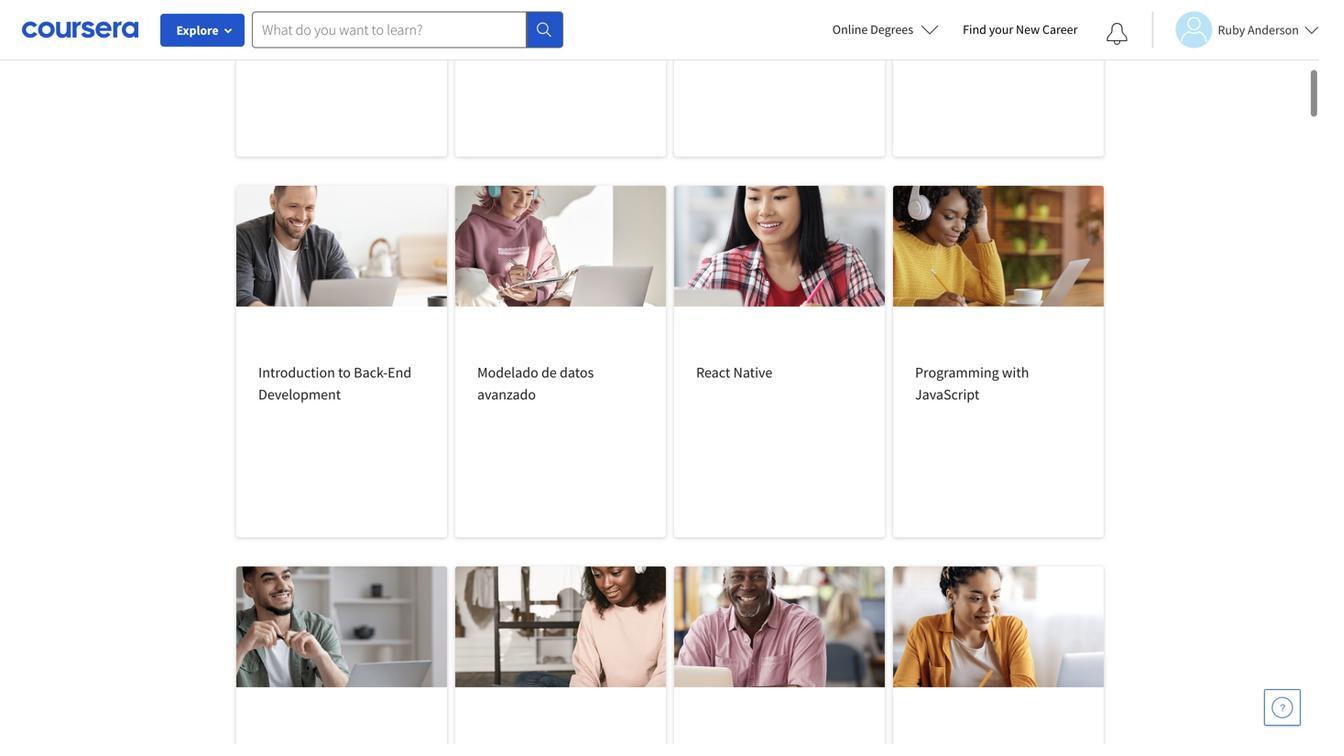 Task type: describe. For each thing, give the bounding box(es) containing it.
anderson
[[1248, 22, 1299, 38]]

back-
[[354, 364, 388, 382]]

de inside crear la interfaz de usuario en android studio
[[357, 0, 373, 1]]

find your new career link
[[954, 18, 1087, 41]]

programming with javascript
[[915, 364, 1029, 404]]

studio
[[328, 5, 368, 23]]

career
[[1042, 21, 1078, 38]]

explore button
[[160, 14, 245, 47]]

native
[[733, 364, 773, 382]]

crear la interfaz de usuario en android studio
[[258, 0, 422, 23]]

crear
[[258, 0, 291, 1]]

crear la interfaz de usuario en android studio link
[[236, 0, 447, 157]]

react
[[696, 364, 730, 382]]

and
[[533, 0, 557, 1]]

usuario
[[376, 0, 422, 1]]

programming
[[915, 364, 999, 382]]

introduction
[[258, 364, 335, 382]]

javascript
[[915, 386, 980, 404]]

the web and databases in ios
[[477, 0, 637, 23]]

databases
[[560, 0, 623, 1]]

find your new career
[[963, 21, 1078, 38]]

interfaz
[[308, 0, 355, 1]]

en
[[258, 5, 274, 23]]

online
[[833, 21, 868, 38]]

What do you want to learn? text field
[[252, 11, 527, 48]]

in
[[626, 0, 637, 1]]

la
[[294, 0, 305, 1]]

react native
[[696, 364, 773, 382]]

explore
[[176, 22, 218, 38]]

new
[[1016, 21, 1040, 38]]

react native link
[[674, 186, 885, 538]]

programming with javascript link
[[893, 186, 1104, 538]]



Task type: vqa. For each thing, say whether or not it's contained in the screenshot.
Plus
no



Task type: locate. For each thing, give the bounding box(es) containing it.
0 vertical spatial de
[[357, 0, 373, 1]]

ruby anderson
[[1218, 22, 1299, 38]]

show notifications image
[[1106, 23, 1128, 45]]

1 vertical spatial de
[[541, 364, 557, 382]]

the web and databases in ios link
[[455, 0, 666, 157]]

end
[[388, 364, 412, 382]]

None search field
[[252, 11, 563, 48]]

ruby
[[1218, 22, 1245, 38]]

web
[[503, 0, 530, 1]]

your
[[989, 21, 1013, 38]]

ruby anderson button
[[1152, 11, 1319, 48]]

0 horizontal spatial de
[[357, 0, 373, 1]]

development
[[258, 386, 341, 404]]

android
[[277, 5, 325, 23]]

modelado
[[477, 364, 538, 382]]

to
[[338, 364, 351, 382]]

de left "datos"
[[541, 364, 557, 382]]

with
[[1002, 364, 1029, 382]]

degrees
[[870, 21, 913, 38]]

online degrees button
[[818, 9, 954, 49]]

introduction to back-end development link
[[236, 186, 447, 538]]

modelado de datos avanzado
[[477, 364, 594, 404]]

help center image
[[1272, 697, 1294, 719]]

the
[[477, 0, 500, 1]]

de
[[357, 0, 373, 1], [541, 364, 557, 382]]

ios
[[477, 5, 498, 23]]

find
[[963, 21, 987, 38]]

introduction to back-end development
[[258, 364, 412, 404]]

modelado de datos avanzado link
[[455, 186, 666, 538]]

de up studio
[[357, 0, 373, 1]]

1 horizontal spatial de
[[541, 364, 557, 382]]

coursera image
[[22, 15, 138, 44]]

avanzado
[[477, 386, 536, 404]]

datos
[[560, 364, 594, 382]]

de inside modelado de datos avanzado
[[541, 364, 557, 382]]

online degrees
[[833, 21, 913, 38]]



